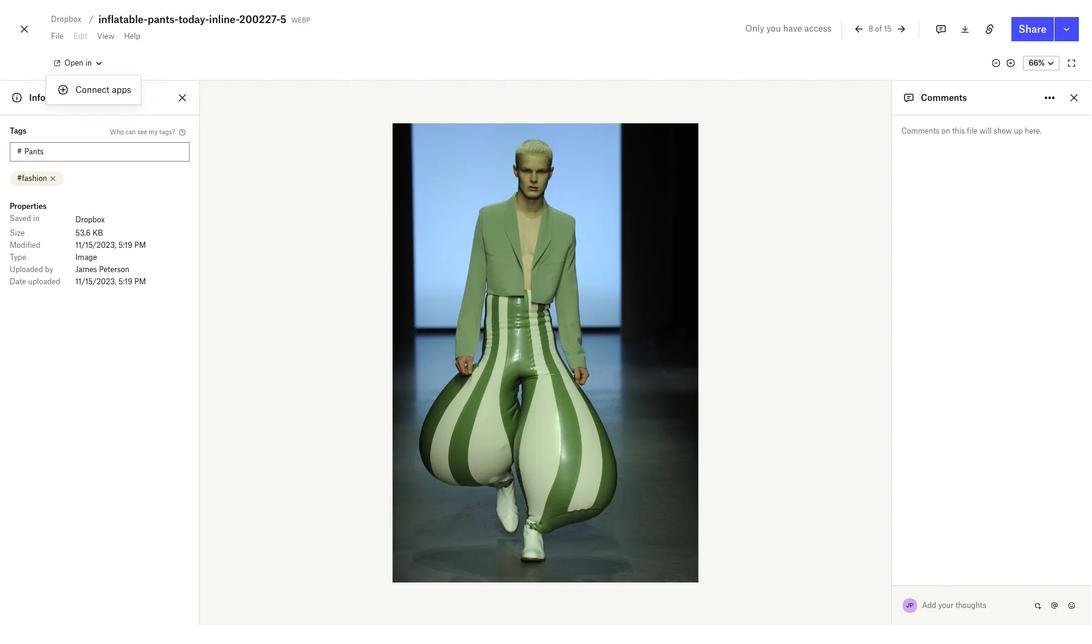 Task type: vqa. For each thing, say whether or not it's contained in the screenshot.
trial
no



Task type: describe. For each thing, give the bounding box(es) containing it.
microsoft_pride_21_pride_flag.jpg
[[837, 464, 957, 473]]

5:19 for 53.6 kb
[[118, 241, 132, 250]]

saved in
[[10, 214, 40, 223]]

upload successful! alert
[[808, 316, 1076, 626]]

inflatable-
[[98, 13, 148, 26]]

copy link
[[1017, 578, 1051, 587]]

access
[[805, 23, 832, 33]]

11/15/2023, 5:19 pm for peterson
[[75, 277, 146, 286]]

table containing saved in
[[10, 213, 190, 288]]

add your thoughts image
[[923, 600, 1021, 613]]

have
[[784, 23, 802, 33]]

on
[[942, 126, 951, 136]]

close image
[[17, 19, 32, 39]]

#
[[17, 147, 22, 156]]

200227-
[[239, 13, 280, 26]]

see
[[137, 128, 147, 135]]

upload
[[854, 593, 884, 603]]

connect apps menu item
[[46, 80, 141, 100]]

here.
[[1025, 126, 1042, 136]]

to for microsoft_pride_21_intersex.jpg
[[891, 514, 896, 521]]

#fashion
[[17, 174, 47, 183]]

microsoft_pride_21_pansexual.jpg uploaded to
[[837, 536, 956, 557]]

pants-
[[148, 13, 179, 26]]

uploaded for microsoft_pride_21_intersex.jpg
[[861, 514, 889, 521]]

date uploaded
[[10, 277, 60, 286]]

inline-
[[209, 13, 239, 26]]

close right sidebar image
[[1067, 91, 1082, 105]]

only
[[746, 23, 765, 33]]

image
[[75, 253, 97, 262]]

all
[[854, 604, 863, 613]]

who can see my tags?
[[110, 128, 175, 135]]

link
[[1038, 578, 1051, 587]]

5:19 for james peterson
[[118, 277, 132, 286]]

connect
[[75, 85, 110, 95]]

james peterson
[[75, 265, 129, 274]]

your
[[939, 601, 954, 611]]

apps
[[112, 85, 131, 95]]

microsoft_pride_21_intersex.jpg uploaded to
[[837, 500, 949, 521]]

53.6 kb
[[75, 229, 103, 238]]

to for microsoft_pride_21_neutrois.jpg
[[891, 442, 896, 449]]

file
[[967, 126, 978, 136]]

8
[[869, 24, 874, 33]]

properties
[[10, 202, 47, 211]]

my
[[149, 128, 158, 135]]

dropbox link
[[75, 214, 105, 226]]

saved
[[10, 214, 31, 223]]

upload successful! all items successfully uploaded
[[854, 593, 963, 613]]

who
[[110, 128, 124, 135]]

uploaded for microsoft_pride_21_demisexual.jpg
[[861, 370, 889, 378]]

to for microsoft_pride_21_demisexual.jpg
[[891, 370, 896, 378]]

microsoft_pride_21_demisexual.jpg uploaded to
[[837, 356, 962, 378]]

type
[[10, 253, 26, 262]]

#fashion button
[[10, 171, 64, 186]]

row containing date uploaded
[[10, 276, 190, 288]]

8 of 15
[[869, 24, 892, 33]]

successful!
[[886, 593, 933, 603]]

copy
[[1017, 578, 1036, 587]]

microsoft_pride_21_demisexual.jpg
[[837, 356, 962, 365]]

this
[[953, 126, 965, 136]]

tags?
[[159, 128, 175, 135]]

who can see my tags? image
[[178, 128, 187, 137]]

11/15/2023, for peterson
[[75, 277, 116, 286]]

microsoft_pride_21_lesbian.jpg
[[837, 572, 948, 581]]

date
[[10, 277, 26, 286]]

today-
[[179, 13, 209, 26]]

53.6
[[75, 229, 91, 238]]

dropbox
[[75, 215, 105, 224]]

pm for peterson
[[134, 277, 146, 286]]



Task type: locate. For each thing, give the bounding box(es) containing it.
row containing modified
[[10, 240, 190, 252]]

connect apps
[[75, 85, 131, 95]]

microsoft_pride_21_pride_flag.jpg uploaded to
[[837, 464, 957, 485]]

to down microsoft_pride_21_pansexual.jpg
[[891, 550, 896, 557]]

uploaded inside microsoft_pride_21_pansexual.jpg uploaded to
[[861, 550, 889, 557]]

row up james peterson
[[10, 252, 190, 264]]

row
[[10, 213, 190, 227], [10, 227, 190, 240], [10, 240, 190, 252], [10, 252, 190, 264], [10, 264, 190, 276], [10, 276, 190, 288]]

uploaded inside microsoft_pride_21_neutrois.jpg uploaded to
[[861, 442, 889, 449]]

to for microsoft_pride_21_bisexual.jpg
[[891, 406, 896, 414]]

row containing saved in
[[10, 213, 190, 227]]

to down the microsoft_pride_21_pride_flag.jpg
[[891, 478, 896, 485]]

0 vertical spatial uploaded
[[28, 277, 60, 286]]

Add your thoughts text field
[[923, 597, 1031, 616]]

5 row from the top
[[10, 264, 190, 276]]

info
[[29, 92, 45, 103]]

to inside microsoft_pride_21_demisexual.jpg uploaded to
[[891, 370, 896, 378]]

0 horizontal spatial uploaded
[[28, 277, 60, 286]]

kb
[[93, 229, 103, 238]]

3 row from the top
[[10, 240, 190, 252]]

comments for comments on this file will show up here.
[[902, 126, 940, 136]]

in
[[33, 214, 40, 223]]

1 row from the top
[[10, 213, 190, 227]]

add your thoughts
[[923, 601, 987, 611]]

1 pm from the top
[[134, 241, 146, 250]]

share
[[1019, 23, 1047, 35]]

1 vertical spatial 5:19
[[118, 277, 132, 286]]

1 11/15/2023, 5:19 pm from the top
[[75, 241, 146, 250]]

to inside microsoft_pride_21_pride_flag.jpg uploaded to
[[891, 478, 896, 485]]

3 to from the top
[[891, 442, 896, 449]]

5
[[280, 13, 287, 26]]

you
[[767, 23, 781, 33]]

close left sidebar image
[[175, 91, 190, 105]]

1 5:19 from the top
[[118, 241, 132, 250]]

uploaded down microsoft_pride_21_pansexual.jpg
[[861, 550, 889, 557]]

row containing size
[[10, 227, 190, 240]]

microsoft_pride_21_pansexual.jpg
[[837, 536, 956, 545]]

to down microsoft_pride_21_intersex.jpg
[[891, 514, 896, 521]]

2 pm from the top
[[134, 277, 146, 286]]

2 5:19 from the top
[[118, 277, 132, 286]]

pm
[[134, 241, 146, 250], [134, 277, 146, 286]]

11/15/2023, 5:19 pm
[[75, 241, 146, 250], [75, 277, 146, 286]]

row up kb
[[10, 213, 190, 227]]

microsoft_pride_21_neutrois.jpg
[[837, 428, 951, 437]]

items
[[865, 604, 884, 613]]

james
[[75, 265, 97, 274]]

by
[[45, 265, 53, 274]]

to down microsoft_pride_21_bisexual.jpg
[[891, 406, 896, 414]]

tags
[[10, 126, 27, 136]]

11/15/2023, for kb
[[75, 241, 116, 250]]

microsoft_pride_21_intersex.jpg
[[837, 500, 949, 509]]

to inside the microsoft_pride_21_bisexual.jpg uploaded to
[[891, 406, 896, 414]]

6 to from the top
[[891, 550, 896, 557]]

1 horizontal spatial uploaded
[[930, 604, 963, 613]]

uploaded inside row
[[10, 265, 43, 274]]

table
[[10, 213, 190, 288]]

uploaded down microsoft_pride_21_intersex.jpg
[[861, 514, 889, 521]]

uploaded down type
[[10, 265, 43, 274]]

comments up on
[[921, 92, 967, 103]]

2 to from the top
[[891, 406, 896, 414]]

0 vertical spatial 11/15/2023, 5:19 pm
[[75, 241, 146, 250]]

1 vertical spatial comments
[[902, 126, 940, 136]]

uploaded for microsoft_pride_21_pride_flag.jpg
[[861, 478, 889, 485]]

only you have access
[[746, 23, 832, 33]]

uploaded down microsoft_pride_21_bisexual.jpg
[[861, 406, 889, 414]]

thoughts
[[956, 601, 987, 611]]

uploaded for microsoft_pride_21_neutrois.jpg
[[861, 442, 889, 449]]

of
[[876, 24, 882, 33]]

2 11/15/2023, from the top
[[75, 277, 116, 286]]

11/15/2023, 5:19 pm down kb
[[75, 241, 146, 250]]

row containing type
[[10, 252, 190, 264]]

5:19 up peterson
[[118, 241, 132, 250]]

to down microsoft_pride_21_neutrois.jpg
[[891, 442, 896, 449]]

to inside microsoft_pride_21_neutrois.jpg uploaded to
[[891, 442, 896, 449]]

11/15/2023, 5:19 pm for kb
[[75, 241, 146, 250]]

row down the dropbox link at the top left
[[10, 227, 190, 240]]

5 to from the top
[[891, 514, 896, 521]]

show
[[994, 126, 1012, 136]]

row down james peterson
[[10, 276, 190, 288]]

0 vertical spatial 5:19
[[118, 241, 132, 250]]

4 row from the top
[[10, 252, 190, 264]]

uploaded down microsoft_pride_21_demisexual.jpg
[[861, 370, 889, 378]]

11/15/2023,
[[75, 241, 116, 250], [75, 277, 116, 286]]

comments left on
[[902, 126, 940, 136]]

pm for kb
[[134, 241, 146, 250]]

11/15/2023, down james peterson
[[75, 277, 116, 286]]

uploaded inside "microsoft_pride_21_intersex.jpg uploaded to"
[[861, 514, 889, 521]]

uploaded
[[10, 265, 43, 274], [861, 370, 889, 378], [861, 406, 889, 414], [861, 442, 889, 449], [861, 478, 889, 485], [861, 514, 889, 521], [861, 550, 889, 557]]

row containing uploaded by
[[10, 264, 190, 276]]

up
[[1014, 126, 1023, 136]]

0 vertical spatial pm
[[134, 241, 146, 250]]

1 to from the top
[[891, 370, 896, 378]]

row down image
[[10, 264, 190, 276]]

to for microsoft_pride_21_pride_flag.jpg
[[891, 478, 896, 485]]

to inside microsoft_pride_21_pansexual.jpg uploaded to
[[891, 550, 896, 557]]

0 vertical spatial comments
[[921, 92, 967, 103]]

to down microsoft_pride_21_demisexual.jpg
[[891, 370, 896, 378]]

modified
[[10, 241, 40, 250]]

5:19
[[118, 241, 132, 250], [118, 277, 132, 286]]

1 vertical spatial uploaded
[[930, 604, 963, 613]]

to inside "microsoft_pride_21_intersex.jpg uploaded to"
[[891, 514, 896, 521]]

peterson
[[99, 265, 129, 274]]

0 vertical spatial 11/15/2023,
[[75, 241, 116, 250]]

uploaded inside upload successful! all items successfully uploaded
[[930, 604, 963, 613]]

2 row from the top
[[10, 227, 190, 240]]

15
[[884, 24, 892, 33]]

share button
[[1012, 17, 1055, 41]]

uploaded inside microsoft_pride_21_demisexual.jpg uploaded to
[[861, 370, 889, 378]]

comments on this file will show up here.
[[902, 126, 1042, 136]]

to for microsoft_pride_21_pansexual.jpg
[[891, 550, 896, 557]]

1 vertical spatial 11/15/2023, 5:19 pm
[[75, 277, 146, 286]]

row down kb
[[10, 240, 190, 252]]

microsoft_pride_21_neutrois.jpg uploaded to
[[837, 428, 951, 449]]

copy link button
[[1011, 575, 1057, 590]]

uploaded by
[[10, 265, 53, 274]]

uploaded down the microsoft_pride_21_pride_flag.jpg
[[861, 478, 889, 485]]

size
[[10, 229, 25, 238]]

uploaded for microsoft_pride_21_pansexual.jpg
[[861, 550, 889, 557]]

to
[[891, 370, 896, 378], [891, 406, 896, 414], [891, 442, 896, 449], [891, 478, 896, 485], [891, 514, 896, 521], [891, 550, 896, 557]]

comments for comments
[[921, 92, 967, 103]]

6 row from the top
[[10, 276, 190, 288]]

/
[[89, 14, 94, 24]]

uploaded inside microsoft_pride_21_pride_flag.jpg uploaded to
[[861, 478, 889, 485]]

/ inflatable-pants-today-inline-200227-5 webp
[[89, 13, 310, 26]]

2 11/15/2023, 5:19 pm from the top
[[75, 277, 146, 286]]

uploaded
[[28, 277, 60, 286], [930, 604, 963, 613]]

microsoft_pride_21_bisexual.jpg
[[837, 392, 950, 401]]

can
[[125, 128, 136, 135]]

add
[[923, 601, 937, 611]]

uploaded down microsoft_pride_21_neutrois.jpg
[[861, 442, 889, 449]]

11/15/2023, 5:19 pm down peterson
[[75, 277, 146, 286]]

4 to from the top
[[891, 478, 896, 485]]

1 vertical spatial pm
[[134, 277, 146, 286]]

will
[[980, 126, 992, 136]]

1 vertical spatial 11/15/2023,
[[75, 277, 116, 286]]

webp
[[291, 14, 310, 24]]

microsoft_pride_21_bisexual.jpg uploaded to
[[837, 392, 950, 414]]

11/15/2023, down kb
[[75, 241, 116, 250]]

comments
[[921, 92, 967, 103], [902, 126, 940, 136]]

1 11/15/2023, from the top
[[75, 241, 116, 250]]

5:19 down peterson
[[118, 277, 132, 286]]

uploaded inside the microsoft_pride_21_bisexual.jpg uploaded to
[[861, 406, 889, 414]]

uploaded for microsoft_pride_21_bisexual.jpg
[[861, 406, 889, 414]]

successfully
[[886, 604, 928, 613]]



